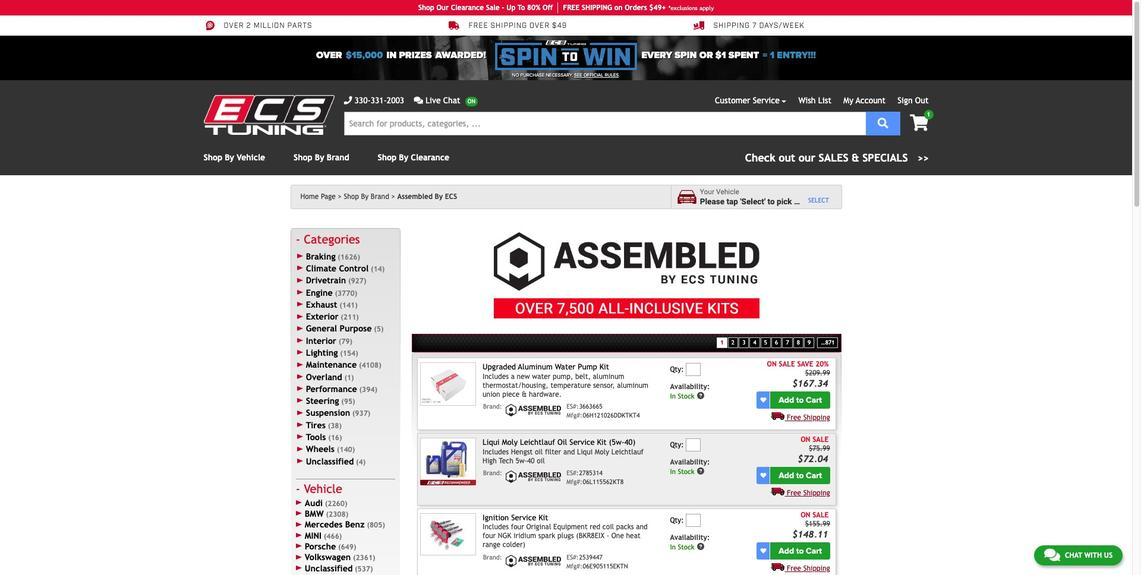 Task type: describe. For each thing, give the bounding box(es) containing it.
by down ecs tuning image
[[225, 153, 234, 162]]

in for $167.34
[[671, 392, 676, 401]]

0 horizontal spatial 1 link
[[717, 338, 728, 349]]

es#: 2785314 mfg#: 06l115562kt8
[[567, 470, 624, 486]]

vehicle audi (2260) bmw (2308) mercedes benz (805) mini (466) porsche (649) volkswagen (2361) unclassified (537)
[[304, 482, 385, 574]]

(394)
[[359, 386, 378, 394]]

2 inside 'link'
[[732, 339, 735, 346]]

service for ignition service kit includes four original equipment red coil packs and four ngk iridium spark plugs (bkr8eix - one heat range colder)
[[512, 514, 537, 523]]

coil
[[603, 524, 614, 532]]

over for over 2 million parts
[[224, 22, 244, 30]]

brand: for $72.04
[[483, 470, 502, 477]]

(3770)
[[335, 289, 358, 298]]

.
[[619, 73, 620, 78]]

free shipping over $49 link
[[449, 20, 567, 31]]

us
[[1105, 552, 1113, 560]]

upgraded
[[483, 363, 516, 372]]

assembled by ecs - corporate logo image for $72.04
[[505, 470, 564, 484]]

…871
[[822, 339, 835, 346]]

free shipping image
[[772, 412, 785, 420]]

iridium
[[514, 533, 537, 541]]

& inside sales & specials link
[[852, 152, 860, 164]]

availability: in stock for $148.11
[[671, 534, 710, 551]]

$1
[[716, 49, 727, 61]]

service inside liqui moly leichtlauf oil service kit (5w-40) includes hengst oil filter and liqui moly leichtlauf high tech 5w-40 oil
[[570, 438, 595, 447]]

sales & specials link
[[746, 150, 929, 166]]

no purchase necessary. see official rules .
[[513, 73, 620, 78]]

home
[[301, 193, 319, 201]]

belt,
[[576, 373, 591, 381]]

& inside upgraded aluminum water pump kit includes a new water pump, belt, aluminum thermostat/housing, temperature sensor, aluminum union piece & hardware.
[[522, 391, 527, 399]]

interior
[[306, 336, 337, 346]]

add to cart for $148.11
[[779, 546, 823, 556]]

1 vertical spatial oil
[[537, 457, 545, 465]]

7 link
[[783, 338, 793, 349]]

2 horizontal spatial 1
[[928, 111, 931, 118]]

piece
[[503, 391, 520, 399]]

range
[[483, 541, 501, 550]]

tools
[[306, 432, 326, 442]]

mfg#: for $72.04
[[567, 479, 583, 486]]

mfg#: for $148.11
[[567, 563, 583, 570]]

(5)
[[374, 326, 384, 334]]

see official rules link
[[575, 72, 619, 79]]

stock for $72.04
[[678, 468, 695, 476]]

to
[[518, 4, 525, 12]]

comments image
[[1045, 548, 1061, 563]]

or
[[700, 49, 714, 61]]

in for $72.04
[[671, 468, 676, 476]]

over for over $15,000 in prizes
[[316, 49, 342, 61]]

assembled by ecs
[[398, 193, 457, 201]]

0 vertical spatial oil
[[535, 448, 543, 457]]

0 vertical spatial leichtlauf
[[520, 438, 556, 447]]

80%
[[528, 4, 541, 12]]

to for $72.04
[[797, 471, 804, 481]]

(4108)
[[359, 362, 382, 370]]

live chat
[[426, 96, 461, 105]]

a inside the your vehicle please tap 'select' to pick a vehicle
[[795, 197, 799, 206]]

(927)
[[348, 277, 367, 286]]

out
[[916, 96, 929, 105]]

*exclusions apply link
[[669, 3, 714, 12]]

off
[[543, 4, 553, 12]]

unclassified inside vehicle audi (2260) bmw (2308) mercedes benz (805) mini (466) porsche (649) volkswagen (2361) unclassified (537)
[[305, 564, 353, 574]]

wheels
[[306, 444, 335, 455]]

ignition
[[483, 514, 509, 523]]

(95)
[[342, 398, 355, 406]]

shipping 7 days/week
[[714, 22, 805, 30]]

categories braking (1626) climate control (14) drivetrain (927) engine (3770) exhaust (141) exterior (211) general purpose (5) interior (79) lighting (154) maintenance (4108) overland (1) performance (394) steering (95) suspension (937) tires (38) tools (16) wheels (140) unclassified (4)
[[304, 232, 385, 467]]

1 vertical spatial chat
[[1066, 552, 1083, 560]]

in for $148.11
[[671, 543, 676, 551]]

heat
[[627, 533, 641, 541]]

shopping cart image
[[911, 115, 929, 131]]

lighting
[[306, 348, 338, 358]]

1 horizontal spatial leichtlauf
[[612, 448, 644, 457]]

includes inside upgraded aluminum water pump kit includes a new water pump, belt, aluminum thermostat/housing, temperature sensor, aluminum union piece & hardware.
[[483, 373, 509, 381]]

Search text field
[[344, 112, 866, 136]]

=
[[763, 49, 768, 61]]

add to cart for $167.34
[[779, 395, 823, 406]]

clearance for by
[[411, 153, 450, 162]]

free ship ping on orders $49+ *exclusions apply
[[563, 4, 714, 12]]

spark
[[539, 533, 556, 541]]

ecs tuning 'spin to win' contest logo image
[[496, 40, 637, 70]]

see
[[575, 73, 583, 78]]

parts
[[288, 22, 312, 30]]

rules
[[605, 73, 619, 78]]

million
[[254, 22, 285, 30]]

free shipping over $49
[[469, 22, 567, 30]]

shop by vehicle link
[[204, 153, 265, 162]]

shop by brand for home page
[[344, 193, 389, 201]]

$167.34
[[793, 378, 829, 389]]

on for $167.34
[[767, 361, 777, 369]]

(537)
[[355, 565, 373, 574]]

purpose
[[340, 324, 372, 334]]

volkswagen
[[305, 553, 351, 563]]

free shipping for $72.04
[[787, 489, 831, 498]]

(2361)
[[353, 554, 376, 563]]

customer
[[715, 96, 751, 105]]

1 vertical spatial moly
[[595, 448, 610, 457]]

phone image
[[344, 96, 352, 105]]

0 horizontal spatial 2
[[247, 22, 251, 30]]

add to cart for $72.04
[[779, 471, 823, 481]]

(937)
[[353, 410, 371, 418]]

(141)
[[340, 301, 358, 310]]

sign out link
[[898, 96, 929, 105]]

5w-
[[516, 457, 528, 465]]

shipping for $148.11
[[804, 565, 831, 573]]

home page
[[301, 193, 336, 201]]

to inside the your vehicle please tap 'select' to pick a vehicle
[[768, 197, 775, 206]]

liqui moly leichtlauf oil service kit (5w-40) includes hengst oil filter and liqui moly leichtlauf high tech 5w-40 oil
[[483, 438, 644, 465]]

kit inside ignition service kit includes four original equipment red coil packs and four ngk iridium spark plugs (bkr8eix - one heat range colder)
[[539, 514, 549, 523]]

shop for home page's shop by brand link
[[344, 193, 359, 201]]

shop by brand for shop by vehicle
[[294, 153, 349, 162]]

shop for shop by brand link corresponding to shop by vehicle
[[294, 153, 313, 162]]

on sale $75.99 $72.04
[[798, 436, 831, 465]]

vehicle inside the your vehicle please tap 'select' to pick a vehicle
[[717, 188, 740, 196]]

06e905115ektn
[[583, 563, 628, 570]]

spin
[[675, 49, 697, 61]]

$72.04
[[798, 454, 829, 465]]

wish list
[[799, 96, 832, 105]]

0 vertical spatial moly
[[502, 438, 518, 447]]

cart for $72.04
[[806, 471, 823, 481]]

to for $148.11
[[797, 546, 804, 556]]

shop by brand link for shop by vehicle
[[294, 153, 349, 162]]

(466)
[[324, 533, 342, 541]]

shop by clearance link
[[378, 153, 450, 162]]

'select'
[[741, 197, 766, 206]]

qty: for $148.11
[[671, 517, 684, 525]]

free shipping image for $148.11
[[772, 563, 785, 571]]

over 2 million parts
[[224, 22, 312, 30]]

select
[[809, 197, 830, 204]]

assembled by ecs - corporate logo image for $167.34
[[505, 403, 564, 418]]

sign
[[898, 96, 913, 105]]

by up the home page link
[[315, 153, 325, 162]]

every spin or $1 spent = 1 entry!!!
[[642, 49, 817, 61]]

0 horizontal spatial 7
[[753, 22, 757, 30]]

spent
[[729, 49, 760, 61]]

cart for $167.34
[[806, 395, 823, 406]]

shop by brand link for home page
[[344, 193, 395, 201]]

thermostat/housing,
[[483, 382, 549, 390]]

search image
[[878, 117, 889, 128]]

kit inside upgraded aluminum water pump kit includes a new water pump, belt, aluminum thermostat/housing, temperature sensor, aluminum union piece & hardware.
[[600, 363, 610, 372]]

question sign image for $148.11
[[697, 543, 705, 551]]

on for $148.11
[[801, 512, 811, 520]]

performance
[[306, 384, 357, 394]]

shipping 7 days/week link
[[694, 20, 805, 31]]

with
[[1085, 552, 1103, 560]]

hardware.
[[529, 391, 562, 399]]

shop by vehicle
[[204, 153, 265, 162]]

live chat link
[[414, 95, 478, 107]]

shop for 'shop by vehicle' link
[[204, 153, 222, 162]]

1 vertical spatial liqui
[[578, 448, 593, 457]]

free
[[563, 4, 580, 12]]

- inside ignition service kit includes four original equipment red coil packs and four ngk iridium spark plugs (bkr8eix - one heat range colder)
[[607, 533, 610, 541]]

colder)
[[503, 541, 526, 550]]

0 vertical spatial liqui
[[483, 438, 500, 447]]

brand: for $167.34
[[483, 403, 502, 410]]

06h121026ddktkt4
[[583, 412, 640, 419]]

entry!!!
[[778, 49, 817, 61]]

0 vertical spatial aluminum
[[593, 373, 625, 381]]

1 vertical spatial aluminum
[[617, 382, 649, 390]]

and inside liqui moly leichtlauf oil service kit (5w-40) includes hengst oil filter and liqui moly leichtlauf high tech 5w-40 oil
[[564, 448, 575, 457]]



Task type: locate. For each thing, give the bounding box(es) containing it.
1 horizontal spatial moly
[[595, 448, 610, 457]]

2 free shipping image from the top
[[772, 563, 785, 571]]

four
[[511, 524, 524, 532], [483, 533, 496, 541]]

to down $167.34
[[797, 395, 804, 406]]

1 vertical spatial a
[[511, 373, 515, 381]]

4
[[754, 339, 757, 346]]

2 free shipping from the top
[[787, 489, 831, 498]]

1 vertical spatial availability: in stock
[[671, 458, 710, 476]]

(1)
[[345, 374, 354, 382]]

1 vertical spatial add
[[779, 471, 795, 481]]

in
[[671, 392, 676, 401], [671, 468, 676, 476], [671, 543, 676, 551]]

cart down $167.34
[[806, 395, 823, 406]]

mfg#: inside es#: 3663665 mfg#: 06h121026ddktkt4
[[567, 412, 583, 419]]

four down ignition service kit link
[[511, 524, 524, 532]]

free down shop our clearance sale - up to 80% off
[[469, 22, 489, 30]]

to down $72.04
[[797, 471, 804, 481]]

oil left "filter"
[[535, 448, 543, 457]]

service
[[753, 96, 780, 105], [570, 438, 595, 447], [512, 514, 537, 523]]

330-331-2003 link
[[344, 95, 405, 107]]

0 vertical spatial brand
[[327, 153, 349, 162]]

0 vertical spatial brand:
[[483, 403, 502, 410]]

shop our clearance sale - up to 80% off link
[[419, 2, 559, 13]]

3 brand: from the top
[[483, 554, 502, 561]]

aluminum
[[593, 373, 625, 381], [617, 382, 649, 390]]

add to wish list image for $148.11
[[761, 548, 767, 554]]

kit left (5w-
[[597, 438, 607, 447]]

0 vertical spatial in
[[671, 392, 676, 401]]

service for customer service
[[753, 96, 780, 105]]

cart for $148.11
[[806, 546, 823, 556]]

0 vertical spatial unclassified
[[306, 456, 354, 467]]

add for $167.34
[[779, 395, 795, 406]]

2 in from the top
[[671, 468, 676, 476]]

new
[[517, 373, 530, 381]]

0 vertical spatial qty:
[[671, 366, 684, 374]]

1 question sign image from the top
[[697, 467, 705, 476]]

2 vertical spatial availability:
[[671, 534, 710, 542]]

free shipping up on sale $155.99 $148.11
[[787, 489, 831, 498]]

1 vertical spatial add to cart button
[[771, 467, 831, 485]]

on inside "on sale $75.99 $72.04"
[[801, 436, 811, 444]]

question sign image
[[697, 467, 705, 476], [697, 543, 705, 551]]

1 vertical spatial &
[[522, 391, 527, 399]]

$49+
[[650, 4, 666, 12]]

and inside ignition service kit includes four original equipment red coil packs and four ngk iridium spark plugs (bkr8eix - one heat range colder)
[[636, 524, 648, 532]]

four up range
[[483, 533, 496, 541]]

stock for $167.34
[[678, 392, 695, 401]]

0 vertical spatial over
[[224, 22, 244, 30]]

shipping down $148.11
[[804, 565, 831, 573]]

free shipping for $167.34
[[787, 414, 831, 422]]

2 vertical spatial assembled by ecs - corporate logo image
[[505, 554, 564, 569]]

2 add to cart from the top
[[779, 471, 823, 481]]

on down 6 link
[[767, 361, 777, 369]]

tap
[[727, 197, 739, 206]]

shop by brand right page
[[344, 193, 389, 201]]

- down 'coil'
[[607, 533, 610, 541]]

assembled by ecs - corporate logo image down colder)
[[505, 554, 564, 569]]

on inside on sale $155.99 $148.11
[[801, 512, 811, 520]]

1 add to wish list image from the top
[[761, 473, 767, 479]]

7 left days/week
[[753, 22, 757, 30]]

1 vertical spatial brand
[[371, 193, 389, 201]]

sale inside "on sale $75.99 $72.04"
[[813, 436, 829, 444]]

qty: for $72.04
[[671, 442, 684, 450]]

one
[[612, 533, 624, 541]]

0 vertical spatial &
[[852, 152, 860, 164]]

vehicle down ecs tuning image
[[237, 153, 265, 162]]

es#: for $167.34
[[567, 403, 579, 410]]

0 vertical spatial and
[[564, 448, 575, 457]]

vehicle up audi
[[304, 482, 342, 496]]

0 vertical spatial sale
[[779, 361, 796, 369]]

includes up the high
[[483, 448, 509, 457]]

free down $148.11
[[787, 565, 802, 573]]

0 vertical spatial chat
[[444, 96, 461, 105]]

free shipping down $148.11
[[787, 565, 831, 573]]

assembled by ecs - corporate logo image
[[505, 403, 564, 418], [505, 470, 564, 484], [505, 554, 564, 569]]

1 right =
[[770, 49, 775, 61]]

customer service button
[[715, 95, 787, 107]]

includes inside ignition service kit includes four original equipment red coil packs and four ngk iridium spark plugs (bkr8eix - one heat range colder)
[[483, 524, 509, 532]]

(79)
[[339, 338, 353, 346]]

leichtlauf up "filter"
[[520, 438, 556, 447]]

1 horizontal spatial over
[[316, 49, 342, 61]]

ecs tuning recommends this product. image
[[421, 481, 476, 486]]

high
[[483, 457, 497, 465]]

1 vertical spatial qty:
[[671, 442, 684, 450]]

3 cart from the top
[[806, 546, 823, 556]]

free for $167.34
[[787, 414, 802, 422]]

1 mfg#: from the top
[[567, 412, 583, 419]]

3 es#: from the top
[[567, 554, 579, 561]]

sale for $72.04
[[813, 436, 829, 444]]

a inside upgraded aluminum water pump kit includes a new water pump, belt, aluminum thermostat/housing, temperature sensor, aluminum union piece & hardware.
[[511, 373, 515, 381]]

live
[[426, 96, 441, 105]]

liqui up 2785314
[[578, 448, 593, 457]]

2 add to cart button from the top
[[771, 467, 831, 485]]

clearance for our
[[451, 4, 484, 12]]

service inside ignition service kit includes four original equipment red coil packs and four ngk iridium spark plugs (bkr8eix - one heat range colder)
[[512, 514, 537, 523]]

0 vertical spatial shop by brand
[[294, 153, 349, 162]]

over $15,000 in prizes
[[316, 49, 432, 61]]

shipping for $72.04
[[804, 489, 831, 498]]

1 horizontal spatial -
[[607, 533, 610, 541]]

clearance right our
[[451, 4, 484, 12]]

on up '$75.99' at the bottom right of page
[[801, 436, 811, 444]]

1 vertical spatial shop by brand link
[[344, 193, 395, 201]]

es#: inside es#: 2785314 mfg#: 06l115562kt8
[[567, 470, 579, 477]]

on for $72.04
[[801, 436, 811, 444]]

packs
[[617, 524, 634, 532]]

pick
[[777, 197, 793, 206]]

ignition service kit includes four original equipment red coil packs and four ngk iridium spark plugs (bkr8eix - one heat range colder)
[[483, 514, 648, 550]]

20%
[[816, 361, 829, 369]]

liqui up the high
[[483, 438, 500, 447]]

availability: in stock for $167.34
[[671, 383, 710, 401]]

& down thermostat/housing,
[[522, 391, 527, 399]]

- inside the shop our clearance sale - up to 80% off link
[[502, 4, 505, 12]]

0 vertical spatial free shipping
[[787, 414, 831, 422]]

by right page
[[361, 193, 369, 201]]

free for $72.04
[[787, 489, 802, 498]]

2 qty: from the top
[[671, 442, 684, 450]]

by left ecs on the left of the page
[[435, 193, 443, 201]]

2 availability: from the top
[[671, 458, 710, 467]]

1 vertical spatial leichtlauf
[[612, 448, 644, 457]]

(1626)
[[338, 253, 360, 262]]

0 vertical spatial free shipping image
[[772, 488, 785, 496]]

1 vertical spatial add to cart
[[779, 471, 823, 481]]

2 vertical spatial service
[[512, 514, 537, 523]]

add to cart button down $148.11
[[771, 543, 831, 560]]

specials
[[863, 152, 909, 164]]

free for $148.11
[[787, 565, 802, 573]]

3 availability: from the top
[[671, 534, 710, 542]]

brand: for $148.11
[[483, 554, 502, 561]]

free up on sale $155.99 $148.11
[[787, 489, 802, 498]]

add to cart down $72.04
[[779, 471, 823, 481]]

0 vertical spatial service
[[753, 96, 780, 105]]

3 availability: in stock from the top
[[671, 534, 710, 551]]

availability: for $167.34
[[671, 383, 710, 391]]

stock for $148.11
[[678, 543, 695, 551]]

braking
[[306, 251, 336, 262]]

suspension
[[306, 408, 350, 418]]

0 vertical spatial clearance
[[451, 4, 484, 12]]

includes down the upgraded
[[483, 373, 509, 381]]

brand left the assembled
[[371, 193, 389, 201]]

3 add from the top
[[779, 546, 795, 556]]

up
[[507, 4, 516, 12]]

add to cart button for $148.11
[[771, 543, 831, 560]]

2 vertical spatial in
[[671, 543, 676, 551]]

by up the assembled
[[399, 153, 409, 162]]

save
[[798, 361, 814, 369]]

2 mfg#: from the top
[[567, 479, 583, 486]]

brand: down the high
[[483, 470, 502, 477]]

days/week
[[760, 22, 805, 30]]

0 horizontal spatial four
[[483, 533, 496, 541]]

mfg#: inside es#: 2785314 mfg#: 06l115562kt8
[[567, 479, 583, 486]]

es#2785314 - 06l115562kt8 - liqui moly leichtlauf oil service kit (5w-40) - includes hengst oil filter and liqui moly leichtlauf high tech 5w-40 oil - assembled by ecs - audi volkswagen image
[[421, 438, 476, 481]]

3 add to cart from the top
[[779, 546, 823, 556]]

availability: in stock for $72.04
[[671, 458, 710, 476]]

every
[[642, 49, 673, 61]]

& right sales
[[852, 152, 860, 164]]

purchase
[[521, 73, 545, 78]]

0 vertical spatial on
[[767, 361, 777, 369]]

shop by clearance
[[378, 153, 450, 162]]

3 add to cart button from the top
[[771, 543, 831, 560]]

engine
[[306, 288, 333, 298]]

1 brand: from the top
[[483, 403, 502, 410]]

1 vertical spatial availability:
[[671, 458, 710, 467]]

1 vertical spatial shop by brand
[[344, 193, 389, 201]]

sign out
[[898, 96, 929, 105]]

assembled by ecs - corporate logo image down hardware.
[[505, 403, 564, 418]]

1 left 2 'link'
[[721, 339, 724, 346]]

ecs tuning image
[[204, 95, 335, 135]]

2 vertical spatial vehicle
[[304, 482, 342, 496]]

0 horizontal spatial a
[[511, 373, 515, 381]]

wish
[[799, 96, 816, 105]]

1 vertical spatial stock
[[678, 468, 695, 476]]

shipping for 20%
[[804, 414, 831, 422]]

1 horizontal spatial and
[[636, 524, 648, 532]]

shipping up '$75.99' at the bottom right of page
[[804, 414, 831, 422]]

wish list link
[[799, 96, 832, 105]]

1 down out
[[928, 111, 931, 118]]

shipping up every spin or $1 spent = 1 entry!!!
[[714, 22, 751, 30]]

0 vertical spatial add to wish list image
[[761, 473, 767, 479]]

1 vertical spatial in
[[671, 468, 676, 476]]

moly up hengst
[[502, 438, 518, 447]]

2 vertical spatial mfg#:
[[567, 563, 583, 570]]

and down oil
[[564, 448, 575, 457]]

free shipping image for $72.04
[[772, 488, 785, 496]]

shop by brand link up the home page link
[[294, 153, 349, 162]]

0 vertical spatial a
[[795, 197, 799, 206]]

0 horizontal spatial liqui
[[483, 438, 500, 447]]

1 es#: from the top
[[567, 403, 579, 410]]

3 free shipping from the top
[[787, 565, 831, 573]]

1 link down sign out
[[901, 110, 934, 133]]

leichtlauf down 40)
[[612, 448, 644, 457]]

vehicle
[[801, 197, 827, 206]]

…871 link
[[818, 338, 839, 349]]

over inside over 2 million parts link
[[224, 22, 244, 30]]

a right pick
[[795, 197, 799, 206]]

liqui moly leichtlauf oil service kit (5w-40) link
[[483, 438, 636, 447]]

2 question sign image from the top
[[697, 543, 705, 551]]

es#: left 2539447
[[567, 554, 579, 561]]

1 horizontal spatial a
[[795, 197, 799, 206]]

to down $148.11
[[797, 546, 804, 556]]

assembled by ecs - corporate logo image for $148.11
[[505, 554, 564, 569]]

1 horizontal spatial 1 link
[[901, 110, 934, 133]]

1 qty: from the top
[[671, 366, 684, 374]]

1 assembled by ecs - corporate logo image from the top
[[505, 403, 564, 418]]

brand for home page
[[371, 193, 389, 201]]

availability: for $72.04
[[671, 458, 710, 467]]

(4)
[[356, 458, 366, 467]]

shipping up $155.99
[[804, 489, 831, 498]]

3 assembled by ecs - corporate logo image from the top
[[505, 554, 564, 569]]

brand: down range
[[483, 554, 502, 561]]

2 es#: from the top
[[567, 470, 579, 477]]

porsche
[[305, 542, 336, 552]]

2 vertical spatial 1
[[721, 339, 724, 346]]

1 horizontal spatial liqui
[[578, 448, 593, 457]]

vehicle inside vehicle audi (2260) bmw (2308) mercedes benz (805) mini (466) porsche (649) volkswagen (2361) unclassified (537)
[[304, 482, 342, 496]]

brand up page
[[327, 153, 349, 162]]

add to cart button for $72.04
[[771, 467, 831, 485]]

1 vertical spatial -
[[607, 533, 610, 541]]

categories
[[304, 232, 360, 246]]

oil right 40
[[537, 457, 545, 465]]

to left pick
[[768, 197, 775, 206]]

sale left save
[[779, 361, 796, 369]]

free shipping image
[[772, 488, 785, 496], [772, 563, 785, 571]]

add up free shipping icon
[[779, 395, 795, 406]]

1 free shipping from the top
[[787, 414, 831, 422]]

sale for $167.34
[[779, 361, 796, 369]]

es#: inside es#: 2539447 mfg#: 06e905115ektn
[[567, 554, 579, 561]]

add for $148.11
[[779, 546, 795, 556]]

on
[[615, 4, 623, 12]]

exhaust
[[306, 300, 338, 310]]

2 vertical spatial sale
[[813, 512, 829, 520]]

service right oil
[[570, 438, 595, 447]]

1 horizontal spatial clearance
[[451, 4, 484, 12]]

0 vertical spatial -
[[502, 4, 505, 12]]

2 stock from the top
[[678, 468, 695, 476]]

orders
[[625, 4, 648, 12]]

0 horizontal spatial clearance
[[411, 153, 450, 162]]

1 vertical spatial over
[[316, 49, 342, 61]]

2 vertical spatial es#:
[[567, 554, 579, 561]]

kit inside liqui moly leichtlauf oil service kit (5w-40) includes hengst oil filter and liqui moly leichtlauf high tech 5w-40 oil
[[597, 438, 607, 447]]

mfg#: down 3663665
[[567, 412, 583, 419]]

1 vertical spatial includes
[[483, 448, 509, 457]]

shop by brand link right page
[[344, 193, 395, 201]]

free shipping for $148.11
[[787, 565, 831, 573]]

kit up original
[[539, 514, 549, 523]]

2 includes from the top
[[483, 448, 509, 457]]

shipping
[[491, 22, 528, 30]]

0 horizontal spatial brand
[[327, 153, 349, 162]]

331-
[[371, 96, 387, 105]]

sale for $148.11
[[813, 512, 829, 520]]

es#: inside es#: 3663665 mfg#: 06h121026ddktkt4
[[567, 403, 579, 410]]

add to cart button for $167.34
[[771, 392, 831, 409]]

0 vertical spatial question sign image
[[697, 467, 705, 476]]

clearance up the assembled by ecs
[[411, 153, 450, 162]]

1 add to cart button from the top
[[771, 392, 831, 409]]

includes inside liqui moly leichtlauf oil service kit (5w-40) includes hengst oil filter and liqui moly leichtlauf high tech 5w-40 oil
[[483, 448, 509, 457]]

2 add from the top
[[779, 471, 795, 481]]

unclassified down 'wheels'
[[306, 456, 354, 467]]

1 add from the top
[[779, 395, 795, 406]]

- left up
[[502, 4, 505, 12]]

aluminum right sensor,
[[617, 382, 649, 390]]

my account
[[844, 96, 886, 105]]

sale inside on sale $155.99 $148.11
[[813, 512, 829, 520]]

0 horizontal spatial chat
[[444, 96, 461, 105]]

0 vertical spatial shop by brand link
[[294, 153, 349, 162]]

$148.11
[[793, 529, 829, 540]]

1 add to cart from the top
[[779, 395, 823, 406]]

0 horizontal spatial service
[[512, 514, 537, 523]]

cart down $72.04
[[806, 471, 823, 481]]

2 vertical spatial qty:
[[671, 517, 684, 525]]

1 stock from the top
[[678, 392, 695, 401]]

chat right live
[[444, 96, 461, 105]]

mfg#: inside es#: 2539447 mfg#: 06e905115ektn
[[567, 563, 583, 570]]

add to cart down $167.34
[[779, 395, 823, 406]]

2 vertical spatial on
[[801, 512, 811, 520]]

kit right pump
[[600, 363, 610, 372]]

add to wish list image
[[761, 473, 767, 479], [761, 548, 767, 554]]

1 horizontal spatial chat
[[1066, 552, 1083, 560]]

service up original
[[512, 514, 537, 523]]

2785314
[[579, 470, 603, 477]]

question sign image for $72.04
[[697, 467, 705, 476]]

1 vertical spatial brand:
[[483, 470, 502, 477]]

our
[[437, 4, 449, 12]]

general
[[306, 324, 337, 334]]

2 vertical spatial brand:
[[483, 554, 502, 561]]

add to cart down $148.11
[[779, 546, 823, 556]]

mfg#: down 2539447
[[567, 563, 583, 570]]

3 link
[[739, 338, 750, 349]]

free right free shipping icon
[[787, 414, 802, 422]]

1 horizontal spatial 1
[[770, 49, 775, 61]]

necessary.
[[546, 73, 573, 78]]

1 cart from the top
[[806, 395, 823, 406]]

sale inside on sale save 20% $209.99 $167.34
[[779, 361, 796, 369]]

unclassified down volkswagen
[[305, 564, 353, 574]]

aluminum
[[518, 363, 553, 372]]

1 free shipping image from the top
[[772, 488, 785, 496]]

sale up '$75.99' at the bottom right of page
[[813, 436, 829, 444]]

1 link left 2 'link'
[[717, 338, 728, 349]]

a up thermostat/housing,
[[511, 373, 515, 381]]

chat left with on the right bottom of page
[[1066, 552, 1083, 560]]

page
[[321, 193, 336, 201]]

cart down $148.11
[[806, 546, 823, 556]]

oil
[[558, 438, 568, 447]]

my
[[844, 96, 854, 105]]

es#: for $148.11
[[567, 554, 579, 561]]

7 left 8
[[786, 339, 790, 346]]

add to wish list image
[[761, 398, 767, 403]]

0 horizontal spatial leichtlauf
[[520, 438, 556, 447]]

5 link
[[761, 338, 771, 349]]

1 horizontal spatial vehicle
[[304, 482, 342, 496]]

includes down ignition
[[483, 524, 509, 532]]

1 in from the top
[[671, 392, 676, 401]]

add down $148.11
[[779, 546, 795, 556]]

0 vertical spatial 7
[[753, 22, 757, 30]]

3 in from the top
[[671, 543, 676, 551]]

original
[[527, 524, 552, 532]]

audi
[[305, 498, 323, 508]]

2 vertical spatial add
[[779, 546, 795, 556]]

on inside on sale save 20% $209.99 $167.34
[[767, 361, 777, 369]]

mfg#: down 2785314
[[567, 479, 583, 486]]

1 availability: in stock from the top
[[671, 383, 710, 401]]

2 availability: in stock from the top
[[671, 458, 710, 476]]

qty: for $167.34
[[671, 366, 684, 374]]

es#2539447 - 06e905115ektn -  ignition service kit - includes four original equipment red coil packs and four ngk iridium spark plugs (bkr8eix - one heat range colder) - assembled by ecs - audi volkswagen image
[[421, 514, 476, 556]]

select link
[[809, 197, 830, 205]]

sales
[[819, 152, 849, 164]]

0 vertical spatial stock
[[678, 392, 695, 401]]

1 vertical spatial on
[[801, 436, 811, 444]]

(2308)
[[326, 511, 349, 519]]

2 vertical spatial kit
[[539, 514, 549, 523]]

1 vertical spatial mfg#:
[[567, 479, 583, 486]]

add to wish list image for $72.04
[[761, 473, 767, 479]]

2 brand: from the top
[[483, 470, 502, 477]]

2 assembled by ecs - corporate logo image from the top
[[505, 470, 564, 484]]

shop for shop by clearance link in the top left of the page
[[378, 153, 397, 162]]

over left $15,000
[[316, 49, 342, 61]]

0 horizontal spatial -
[[502, 4, 505, 12]]

1 includes from the top
[[483, 373, 509, 381]]

brand:
[[483, 403, 502, 410], [483, 470, 502, 477], [483, 554, 502, 561]]

2 vertical spatial availability: in stock
[[671, 534, 710, 551]]

1 vertical spatial kit
[[597, 438, 607, 447]]

and up heat
[[636, 524, 648, 532]]

0 vertical spatial cart
[[806, 395, 823, 406]]

es#: left 2785314
[[567, 470, 579, 477]]

1 vertical spatial 7
[[786, 339, 790, 346]]

1 availability: from the top
[[671, 383, 710, 391]]

my account link
[[844, 96, 886, 105]]

availability:
[[671, 383, 710, 391], [671, 458, 710, 467], [671, 534, 710, 542]]

sensor,
[[594, 382, 615, 390]]

2 vertical spatial stock
[[678, 543, 695, 551]]

moly down (5w-
[[595, 448, 610, 457]]

1 horizontal spatial brand
[[371, 193, 389, 201]]

40
[[528, 457, 535, 465]]

and
[[564, 448, 575, 457], [636, 524, 648, 532]]

3 includes from the top
[[483, 524, 509, 532]]

8
[[797, 339, 800, 346]]

vehicle up tap
[[717, 188, 740, 196]]

2 add to wish list image from the top
[[761, 548, 767, 554]]

to for 20%
[[797, 395, 804, 406]]

None text field
[[686, 364, 701, 377], [686, 439, 701, 452], [686, 515, 701, 528], [686, 364, 701, 377], [686, 439, 701, 452], [686, 515, 701, 528]]

mfg#: for $167.34
[[567, 412, 583, 419]]

tires
[[306, 420, 326, 430]]

add to cart button down $167.34
[[771, 392, 831, 409]]

es#: for $72.04
[[567, 470, 579, 477]]

customer service
[[715, 96, 780, 105]]

comments image
[[414, 96, 423, 105]]

sale
[[486, 4, 500, 12]]

sale up $155.99
[[813, 512, 829, 520]]

service inside customer service dropdown button
[[753, 96, 780, 105]]

1 horizontal spatial four
[[511, 524, 524, 532]]

aluminum up sensor,
[[593, 373, 625, 381]]

shop by brand up the home page link
[[294, 153, 349, 162]]

3 mfg#: from the top
[[567, 563, 583, 570]]

question sign image
[[697, 392, 705, 400]]

shop inside the shop our clearance sale - up to 80% off link
[[419, 4, 435, 12]]

2 vertical spatial includes
[[483, 524, 509, 532]]

brand for shop by vehicle
[[327, 153, 349, 162]]

availability: for $148.11
[[671, 534, 710, 542]]

account
[[856, 96, 886, 105]]

2 left million in the left of the page
[[247, 22, 251, 30]]

2 cart from the top
[[806, 471, 823, 481]]

over left million in the left of the page
[[224, 22, 244, 30]]

3 qty: from the top
[[671, 517, 684, 525]]

add for $72.04
[[779, 471, 795, 481]]

on up $155.99
[[801, 512, 811, 520]]

3 stock from the top
[[678, 543, 695, 551]]

1 horizontal spatial service
[[570, 438, 595, 447]]

home page link
[[301, 193, 342, 201]]

1 vertical spatial question sign image
[[697, 543, 705, 551]]

add to cart button down $72.04
[[771, 467, 831, 485]]

0 vertical spatial 2
[[247, 22, 251, 30]]

0 vertical spatial vehicle
[[237, 153, 265, 162]]

es#: left 3663665
[[567, 403, 579, 410]]

unclassified inside categories braking (1626) climate control (14) drivetrain (927) engine (3770) exhaust (141) exterior (211) general purpose (5) interior (79) lighting (154) maintenance (4108) overland (1) performance (394) steering (95) suspension (937) tires (38) tools (16) wheels (140) unclassified (4)
[[306, 456, 354, 467]]

1 vertical spatial unclassified
[[305, 564, 353, 574]]

brand: down union
[[483, 403, 502, 410]]

$49
[[552, 22, 567, 30]]

1 vertical spatial 1 link
[[717, 338, 728, 349]]

1 horizontal spatial 2
[[732, 339, 735, 346]]

2 link
[[728, 338, 739, 349]]



Task type: vqa. For each thing, say whether or not it's contained in the screenshot.


